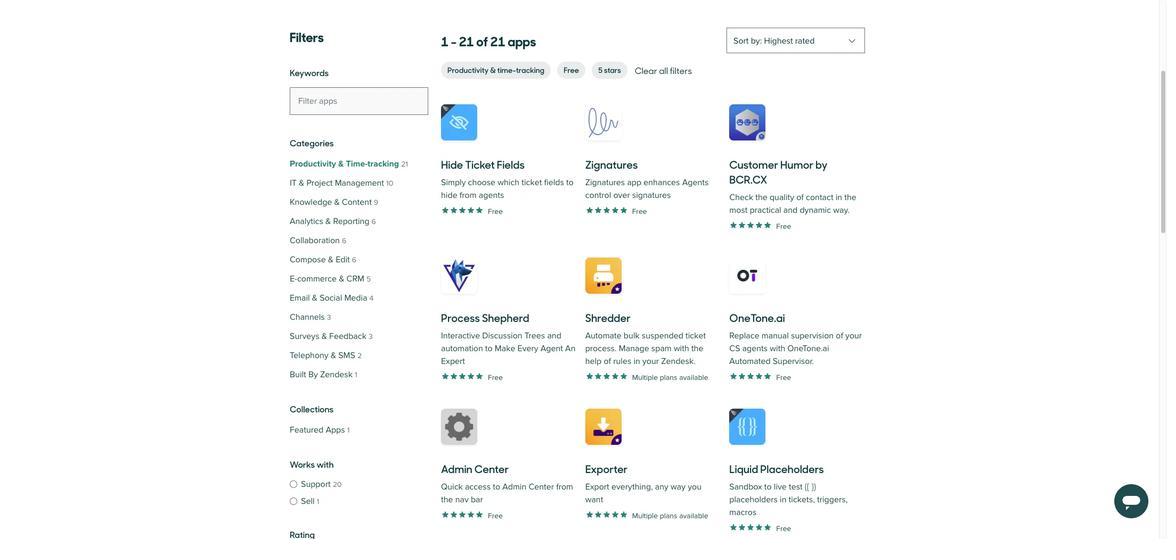 Task type: locate. For each thing, give the bounding box(es) containing it.
of right supervision
[[836, 331, 844, 342]]

None search field
[[290, 87, 428, 115]]

2 multiple from the top
[[632, 512, 658, 521]]

1 horizontal spatial center
[[529, 482, 554, 493]]

1 vertical spatial available
[[679, 512, 708, 521]]

1 vertical spatial onetone.ai
[[788, 344, 830, 354]]

available
[[679, 373, 708, 382], [679, 512, 708, 521]]

all
[[659, 64, 668, 76]]

2 plans from the top
[[660, 512, 678, 521]]

it & project management 10
[[290, 178, 393, 189]]

1 horizontal spatial with
[[674, 344, 689, 354]]

1 horizontal spatial productivity
[[448, 64, 489, 75]]

onetone.ai up replace
[[730, 310, 785, 326]]

1 vertical spatial 3
[[369, 333, 373, 342]]

multiple for shredder
[[632, 373, 658, 382]]

1 horizontal spatial tracking
[[516, 64, 545, 75]]

tracking
[[516, 64, 545, 75], [368, 159, 399, 169]]

2 zignatures from the top
[[585, 177, 625, 188]]

10
[[386, 179, 393, 188]]

productivity down -
[[448, 64, 489, 75]]

21 inside productivity & time-tracking 21
[[401, 160, 408, 169]]

telephony
[[290, 351, 329, 361]]

0 vertical spatial available
[[679, 373, 708, 382]]

& for time-
[[338, 159, 344, 169]]

2 horizontal spatial in
[[836, 192, 843, 203]]

1 horizontal spatial 21
[[459, 31, 474, 50]]

21
[[459, 31, 474, 50], [491, 31, 506, 50], [401, 160, 408, 169]]

& for content
[[334, 197, 340, 208]]

0 horizontal spatial 21
[[401, 160, 408, 169]]

available down you on the bottom of page
[[679, 512, 708, 521]]

1 horizontal spatial and
[[784, 205, 798, 216]]

liquid placeholders sandbox to live test {{ }} placeholders in tickets, triggers, macros
[[730, 461, 848, 518]]

0 vertical spatial 6
[[372, 217, 376, 226]]

1 right the sell
[[317, 497, 319, 506]]

1 horizontal spatial 6
[[352, 256, 357, 265]]

automate
[[585, 331, 622, 342]]

edit
[[336, 255, 350, 265]]

1 horizontal spatial ticket
[[686, 331, 706, 342]]

zignatures up app
[[585, 157, 638, 172]]

5 inside e-commerce & crm 5
[[367, 275, 371, 284]]

3 inside surveys & feedback 3
[[369, 333, 373, 342]]

free down make
[[488, 373, 503, 382]]

0 vertical spatial agents
[[479, 190, 504, 201]]

21 left "hide"
[[401, 160, 408, 169]]

in up way.
[[836, 192, 843, 203]]

admin right 'access'
[[503, 482, 527, 493]]

plans down any
[[660, 512, 678, 521]]

0 vertical spatial productivity
[[448, 64, 489, 75]]

to inside admin center quick access to admin center from the nav bar
[[493, 482, 500, 493]]

to inside liquid placeholders sandbox to live test {{ }} placeholders in tickets, triggers, macros
[[765, 482, 772, 493]]

1 vertical spatial zignatures
[[585, 177, 625, 188]]

collaboration 6
[[290, 236, 346, 246]]

1 vertical spatial your
[[643, 356, 659, 367]]

time-
[[497, 64, 516, 75]]

1 horizontal spatial 5
[[598, 64, 603, 75]]

2
[[358, 352, 362, 361]]

2 vertical spatial 6
[[352, 256, 357, 265]]

6 right edit
[[352, 256, 357, 265]]

5 left stars
[[598, 64, 603, 75]]

ticket inside hide ticket fields simply choose which ticket fields to hide from agents
[[522, 177, 542, 188]]

multiple plans available down zendesk. at the right bottom
[[632, 373, 708, 382]]

zignatures up control
[[585, 177, 625, 188]]

productivity up project at top left
[[290, 159, 336, 169]]

0 vertical spatial in
[[836, 192, 843, 203]]

ticket left the fields
[[522, 177, 542, 188]]

from down choose
[[460, 190, 477, 201]]

0 horizontal spatial center
[[475, 461, 509, 477]]

zignatures
[[585, 157, 638, 172], [585, 177, 625, 188]]

tracking down apps
[[516, 64, 545, 75]]

management
[[335, 178, 384, 189]]

ticket
[[522, 177, 542, 188], [686, 331, 706, 342]]

multiple plans available
[[632, 373, 708, 382], [632, 512, 708, 521]]

expert
[[441, 356, 465, 367]]

the up zendesk. at the right bottom
[[692, 344, 704, 354]]

featured
[[290, 425, 324, 436]]

sell
[[301, 497, 315, 507]]

&
[[490, 64, 496, 75], [338, 159, 344, 169], [299, 178, 304, 189], [334, 197, 340, 208], [326, 216, 331, 227], [328, 255, 334, 265], [339, 274, 344, 285], [312, 293, 318, 304], [322, 331, 327, 342], [331, 351, 336, 361]]

spam
[[652, 344, 672, 354]]

1 vertical spatial multiple
[[632, 512, 658, 521]]

multiple plans available down way
[[632, 512, 708, 521]]

free left the 5 stars
[[564, 64, 579, 75]]

6 inside collaboration 6
[[342, 237, 346, 246]]

1 vertical spatial multiple plans available
[[632, 512, 708, 521]]

1 multiple from the top
[[632, 373, 658, 382]]

in down manage
[[634, 356, 640, 367]]

with
[[674, 344, 689, 354], [770, 344, 786, 354], [317, 459, 334, 471]]

2 multiple plans available from the top
[[632, 512, 708, 521]]

21 right -
[[459, 31, 474, 50]]

free down practical
[[777, 222, 792, 231]]

0 vertical spatial multiple
[[632, 373, 658, 382]]

0 vertical spatial your
[[846, 331, 862, 342]]

from inside admin center quick access to admin center from the nav bar
[[556, 482, 573, 493]]

your right supervision
[[846, 331, 862, 342]]

with inside onetone.ai replace manual supervision of your cs agents with onetone.ai automated supervisor.
[[770, 344, 786, 354]]

0 vertical spatial admin
[[441, 461, 473, 477]]

fields
[[544, 177, 564, 188]]

you
[[688, 482, 702, 493]]

in inside 'shredder automate bulk suspended ticket process. manage spam with the help of rules in your zendesk.'
[[634, 356, 640, 367]]

0 horizontal spatial onetone.ai
[[730, 310, 785, 326]]

of right -
[[477, 31, 488, 50]]

& for time-
[[490, 64, 496, 75]]

multiple down manage
[[632, 373, 658, 382]]

21 for 1 - 21 of 21 apps
[[491, 31, 506, 50]]

ticket up zendesk. at the right bottom
[[686, 331, 706, 342]]

0 horizontal spatial agents
[[479, 190, 504, 201]]

6 for compose & edit
[[352, 256, 357, 265]]

agents up automated at the bottom of the page
[[743, 344, 768, 354]]

filters
[[670, 64, 692, 76]]

available down zendesk. at the right bottom
[[679, 373, 708, 382]]

live
[[774, 482, 787, 493]]

crm
[[347, 274, 365, 285]]

1 vertical spatial and
[[547, 331, 562, 342]]

1 horizontal spatial your
[[846, 331, 862, 342]]

process shepherd interactive discussion trees and automation to make every agent an expert
[[441, 310, 576, 367]]

fields
[[497, 157, 525, 172]]

in for customer humor by bcr.cx
[[836, 192, 843, 203]]

1 plans from the top
[[660, 373, 678, 382]]

3 right feedback
[[369, 333, 373, 342]]

to inside hide ticket fields simply choose which ticket fields to hide from agents
[[566, 177, 574, 188]]

the down quick
[[441, 495, 453, 506]]

multiple
[[632, 373, 658, 382], [632, 512, 658, 521]]

0 vertical spatial 3
[[327, 313, 331, 322]]

1 vertical spatial admin
[[503, 482, 527, 493]]

of right the help
[[604, 356, 611, 367]]

1 vertical spatial tracking
[[368, 159, 399, 169]]

it
[[290, 178, 297, 189]]

and up agent
[[547, 331, 562, 342]]

to
[[566, 177, 574, 188], [485, 344, 493, 354], [493, 482, 500, 493], [765, 482, 772, 493]]

0 vertical spatial plans
[[660, 373, 678, 382]]

1 horizontal spatial in
[[780, 495, 787, 506]]

6 for analytics & reporting
[[372, 217, 376, 226]]

the inside admin center quick access to admin center from the nav bar
[[441, 495, 453, 506]]

free down signatures
[[632, 207, 647, 216]]

2 horizontal spatial with
[[770, 344, 786, 354]]

1 multiple plans available from the top
[[632, 373, 708, 382]]

of inside onetone.ai replace manual supervision of your cs agents with onetone.ai automated supervisor.
[[836, 331, 844, 342]]

0 horizontal spatial 5
[[367, 275, 371, 284]]

6 up edit
[[342, 237, 346, 246]]

shredder
[[585, 310, 631, 326]]

placeholders
[[761, 461, 824, 477]]

knowledge & content 9
[[290, 197, 378, 208]]

0 vertical spatial zignatures
[[585, 157, 638, 172]]

from inside hide ticket fields simply choose which ticket fields to hide from agents
[[460, 190, 477, 201]]

0 vertical spatial and
[[784, 205, 798, 216]]

& for reporting
[[326, 216, 331, 227]]

6 inside 'compose & edit 6'
[[352, 256, 357, 265]]

bulk
[[624, 331, 640, 342]]

2 horizontal spatial 21
[[491, 31, 506, 50]]

and down quality
[[784, 205, 798, 216]]

plans for shredder
[[660, 373, 678, 382]]

21 left apps
[[491, 31, 506, 50]]

tracking for time-
[[368, 159, 399, 169]]

0 vertical spatial multiple plans available
[[632, 373, 708, 382]]

1 horizontal spatial onetone.ai
[[788, 344, 830, 354]]

plans
[[660, 373, 678, 382], [660, 512, 678, 521]]

productivity for productivity & time-tracking
[[448, 64, 489, 75]]

5
[[598, 64, 603, 75], [367, 275, 371, 284]]

works
[[290, 459, 315, 471]]

agents down choose
[[479, 190, 504, 201]]

plans for exporter
[[660, 512, 678, 521]]

6 inside the analytics & reporting 6
[[372, 217, 376, 226]]

2 horizontal spatial 6
[[372, 217, 376, 226]]

to right the fields
[[566, 177, 574, 188]]

available for shredder
[[679, 373, 708, 382]]

-
[[451, 31, 457, 50]]

stars
[[604, 64, 621, 75]]

1 horizontal spatial agents
[[743, 344, 768, 354]]

0 horizontal spatial productivity
[[290, 159, 336, 169]]

sell 1
[[301, 497, 319, 507]]

in inside customer humor by bcr.cx check the quality of contact in the most practical and dynamic way.
[[836, 192, 843, 203]]

apps
[[326, 425, 345, 436]]

in inside liquid placeholders sandbox to live test {{ }} placeholders in tickets, triggers, macros
[[780, 495, 787, 506]]

1 vertical spatial in
[[634, 356, 640, 367]]

0 vertical spatial ticket
[[522, 177, 542, 188]]

of inside 'shredder automate bulk suspended ticket process. manage spam with the help of rules in your zendesk.'
[[604, 356, 611, 367]]

in down live
[[780, 495, 787, 506]]

hide
[[441, 157, 463, 172]]

1 vertical spatial plans
[[660, 512, 678, 521]]

project
[[307, 178, 333, 189]]

0 horizontal spatial from
[[460, 190, 477, 201]]

of right quality
[[797, 192, 804, 203]]

cs
[[730, 344, 740, 354]]

agents inside onetone.ai replace manual supervision of your cs agents with onetone.ai automated supervisor.
[[743, 344, 768, 354]]

0 vertical spatial from
[[460, 190, 477, 201]]

free for liquid placeholders
[[777, 525, 792, 534]]

free down which
[[488, 207, 503, 216]]

exporter export everything, any way you want
[[585, 461, 702, 506]]

with up zendesk. at the right bottom
[[674, 344, 689, 354]]

from left export
[[556, 482, 573, 493]]

0 vertical spatial center
[[475, 461, 509, 477]]

free for customer humor by bcr.cx
[[777, 222, 792, 231]]

commerce
[[297, 274, 337, 285]]

by
[[816, 157, 828, 172]]

from
[[460, 190, 477, 201], [556, 482, 573, 493]]

in
[[836, 192, 843, 203], [634, 356, 640, 367], [780, 495, 787, 506]]

your inside onetone.ai replace manual supervision of your cs agents with onetone.ai automated supervisor.
[[846, 331, 862, 342]]

with inside 'shredder automate bulk suspended ticket process. manage spam with the help of rules in your zendesk.'
[[674, 344, 689, 354]]

5 right crm
[[367, 275, 371, 284]]

to left live
[[765, 482, 772, 493]]

plans down zendesk. at the right bottom
[[660, 373, 678, 382]]

1 vertical spatial center
[[529, 482, 554, 493]]

2 vertical spatial in
[[780, 495, 787, 506]]

shepherd
[[482, 310, 530, 326]]

with for shredder
[[674, 344, 689, 354]]

0 horizontal spatial and
[[547, 331, 562, 342]]

and inside process shepherd interactive discussion trees and automation to make every agent an expert
[[547, 331, 562, 342]]

tracking up 10 on the top left of page
[[368, 159, 399, 169]]

1 right apps
[[347, 426, 350, 435]]

free down tickets,
[[777, 525, 792, 534]]

to left make
[[485, 344, 493, 354]]

the inside 'shredder automate bulk suspended ticket process. manage spam with the help of rules in your zendesk.'
[[692, 344, 704, 354]]

1 vertical spatial ticket
[[686, 331, 706, 342]]

your
[[846, 331, 862, 342], [643, 356, 659, 367]]

to right 'access'
[[493, 482, 500, 493]]

onetone.ai down supervision
[[788, 344, 830, 354]]

0 horizontal spatial in
[[634, 356, 640, 367]]

1 vertical spatial agents
[[743, 344, 768, 354]]

supervision
[[791, 331, 834, 342]]

6 down 9
[[372, 217, 376, 226]]

0 horizontal spatial ticket
[[522, 177, 542, 188]]

manage
[[619, 344, 649, 354]]

customer
[[730, 157, 779, 172]]

0 horizontal spatial tracking
[[368, 159, 399, 169]]

admin up quick
[[441, 461, 473, 477]]

interactive
[[441, 331, 480, 342]]

3 up surveys & feedback 3 on the bottom of page
[[327, 313, 331, 322]]

2 available from the top
[[679, 512, 708, 521]]

0 horizontal spatial 3
[[327, 313, 331, 322]]

control
[[585, 190, 611, 201]]

1 vertical spatial 6
[[342, 237, 346, 246]]

surveys & feedback 3
[[290, 331, 373, 342]]

1 horizontal spatial from
[[556, 482, 573, 493]]

with down manual
[[770, 344, 786, 354]]

1 right zendesk on the left of page
[[355, 371, 357, 380]]

1 vertical spatial from
[[556, 482, 573, 493]]

with up support 20
[[317, 459, 334, 471]]

enhances
[[644, 177, 680, 188]]

0 vertical spatial tracking
[[516, 64, 545, 75]]

multiple down "everything," at the right
[[632, 512, 658, 521]]

e-
[[290, 274, 297, 285]]

1 available from the top
[[679, 373, 708, 382]]

Filter apps search field
[[290, 87, 428, 115]]

0 horizontal spatial 6
[[342, 237, 346, 246]]

manual
[[762, 331, 789, 342]]

everything,
[[612, 482, 653, 493]]

productivity
[[448, 64, 489, 75], [290, 159, 336, 169]]

ticket inside 'shredder automate bulk suspended ticket process. manage spam with the help of rules in your zendesk.'
[[686, 331, 706, 342]]

social
[[320, 293, 342, 304]]

& for project
[[299, 178, 304, 189]]

which
[[498, 177, 520, 188]]

1 horizontal spatial 3
[[369, 333, 373, 342]]

free down 'access'
[[488, 512, 503, 521]]

1 vertical spatial 5
[[367, 275, 371, 284]]

3
[[327, 313, 331, 322], [369, 333, 373, 342]]

free down supervisor.
[[777, 373, 792, 382]]

1 vertical spatial productivity
[[290, 159, 336, 169]]

email
[[290, 293, 310, 304]]

agents
[[479, 190, 504, 201], [743, 344, 768, 354]]

0 horizontal spatial your
[[643, 356, 659, 367]]

clear all filters
[[635, 64, 692, 76]]

way.
[[834, 205, 850, 216]]

your down spam
[[643, 356, 659, 367]]



Task type: describe. For each thing, give the bounding box(es) containing it.
export
[[585, 482, 610, 493]]

time-
[[346, 159, 368, 169]]

dynamic
[[800, 205, 831, 216]]

support 20
[[301, 480, 342, 490]]

& for edit
[[328, 255, 334, 265]]

filters
[[290, 27, 324, 46]]

9
[[374, 198, 378, 207]]

surveys
[[290, 331, 320, 342]]

zendesk.
[[661, 356, 696, 367]]

reporting
[[333, 216, 370, 227]]

to inside process shepherd interactive discussion trees and automation to make every agent an expert
[[485, 344, 493, 354]]

humor
[[781, 157, 814, 172]]

compose
[[290, 255, 326, 265]]

multiple for exporter
[[632, 512, 658, 521]]

0 vertical spatial onetone.ai
[[730, 310, 785, 326]]

agents inside hide ticket fields simply choose which ticket fields to hide from agents
[[479, 190, 504, 201]]

{{
[[805, 482, 810, 493]]

tracking for time-
[[516, 64, 545, 75]]

1 - 21 of 21 apps
[[441, 31, 536, 50]]

5 stars
[[598, 64, 621, 75]]

categories
[[290, 137, 334, 149]]

}}
[[812, 482, 816, 493]]

the up practical
[[756, 192, 768, 203]]

by
[[308, 370, 318, 380]]

discussion
[[482, 331, 523, 342]]

productivity & time-tracking 21
[[290, 159, 408, 169]]

your inside 'shredder automate bulk suspended ticket process. manage spam with the help of rules in your zendesk.'
[[643, 356, 659, 367]]

test
[[789, 482, 803, 493]]

supervisor.
[[773, 356, 814, 367]]

zendesk
[[320, 370, 353, 380]]

content
[[342, 197, 372, 208]]

most
[[730, 205, 748, 216]]

free for zignatures
[[632, 207, 647, 216]]

1 left -
[[441, 31, 449, 50]]

quality
[[770, 192, 795, 203]]

ticket
[[465, 157, 495, 172]]

zignatures zignatures app enhances agents control over signatures
[[585, 157, 709, 201]]

replace
[[730, 331, 760, 342]]

20
[[333, 480, 342, 489]]

free for hide ticket fields
[[488, 207, 503, 216]]

free for onetone.ai
[[777, 373, 792, 382]]

simply
[[441, 177, 466, 188]]

featured apps 1
[[290, 425, 350, 436]]

want
[[585, 495, 603, 506]]

free for process shepherd
[[488, 373, 503, 382]]

hide ticket fields simply choose which ticket fields to hide from agents
[[441, 157, 574, 201]]

in for liquid placeholders
[[780, 495, 787, 506]]

over
[[614, 190, 630, 201]]

sandbox
[[730, 482, 762, 493]]

built
[[290, 370, 306, 380]]

0 horizontal spatial admin
[[441, 461, 473, 477]]

1 zignatures from the top
[[585, 157, 638, 172]]

onetone.ai replace manual supervision of your cs agents with onetone.ai automated supervisor.
[[730, 310, 862, 367]]

4
[[370, 294, 374, 303]]

3 inside channels 3
[[327, 313, 331, 322]]

0 horizontal spatial with
[[317, 459, 334, 471]]

e-commerce & crm 5
[[290, 274, 371, 285]]

& for feedback
[[322, 331, 327, 342]]

telephony & sms 2
[[290, 351, 362, 361]]

way
[[671, 482, 686, 493]]

exporter
[[585, 461, 628, 477]]

clear all filters button
[[634, 63, 693, 78]]

triggers,
[[817, 495, 848, 506]]

bar
[[471, 495, 483, 506]]

multiple plans available for shredder
[[632, 373, 708, 382]]

channels 3
[[290, 312, 331, 323]]

collaboration
[[290, 236, 340, 246]]

productivity for productivity & time-tracking 21
[[290, 159, 336, 169]]

choose
[[468, 177, 496, 188]]

nav
[[455, 495, 469, 506]]

1 inside the built by zendesk 1
[[355, 371, 357, 380]]

an
[[565, 344, 576, 354]]

admin center quick access to admin center from the nav bar
[[441, 461, 573, 506]]

rules
[[613, 356, 632, 367]]

& for social
[[312, 293, 318, 304]]

trees
[[525, 331, 545, 342]]

available for exporter
[[679, 512, 708, 521]]

apps
[[508, 31, 536, 50]]

help
[[585, 356, 602, 367]]

automated
[[730, 356, 771, 367]]

free for admin center
[[488, 512, 503, 521]]

keywords
[[290, 67, 329, 78]]

multiple plans available for exporter
[[632, 512, 708, 521]]

agent
[[541, 344, 563, 354]]

access
[[465, 482, 491, 493]]

works with
[[290, 459, 334, 471]]

process.
[[585, 344, 617, 354]]

1 inside the sell 1
[[317, 497, 319, 506]]

21 for productivity & time-tracking 21
[[401, 160, 408, 169]]

clear
[[635, 64, 658, 76]]

with for onetone.ai
[[770, 344, 786, 354]]

every
[[518, 344, 539, 354]]

suspended
[[642, 331, 684, 342]]

& for sms
[[331, 351, 336, 361]]

media
[[344, 293, 367, 304]]

1 inside featured apps 1
[[347, 426, 350, 435]]

signatures
[[632, 190, 671, 201]]

of inside customer humor by bcr.cx check the quality of contact in the most practical and dynamic way.
[[797, 192, 804, 203]]

0 vertical spatial 5
[[598, 64, 603, 75]]

and inside customer humor by bcr.cx check the quality of contact in the most practical and dynamic way.
[[784, 205, 798, 216]]

customer humor by bcr.cx check the quality of contact in the most practical and dynamic way.
[[730, 157, 857, 216]]

collections
[[290, 403, 334, 415]]

the up way.
[[845, 192, 857, 203]]

hide
[[441, 190, 458, 201]]

analytics
[[290, 216, 323, 227]]

app
[[627, 177, 642, 188]]

placeholders
[[730, 495, 778, 506]]

1 horizontal spatial admin
[[503, 482, 527, 493]]

productivity & time-tracking
[[448, 64, 545, 75]]

quick
[[441, 482, 463, 493]]

support
[[301, 480, 331, 490]]



Task type: vqa. For each thing, say whether or not it's contained in the screenshot.


